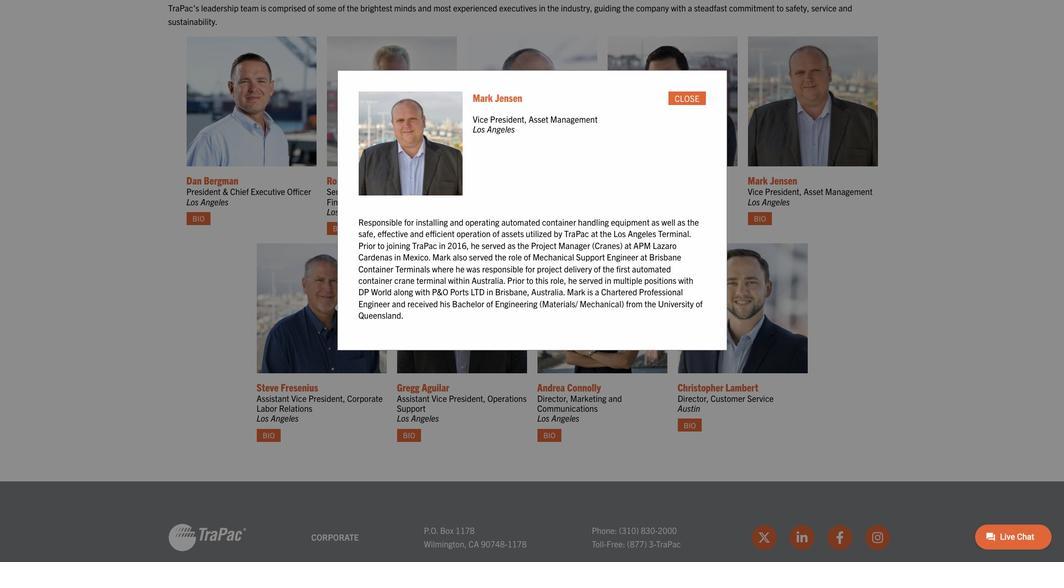 Task type: describe. For each thing, give the bounding box(es) containing it.
president, inside vice president, asset management los angeles
[[490, 114, 527, 124]]

mexico.
[[403, 252, 431, 262]]

p&o
[[432, 287, 448, 297]]

1 vertical spatial engineer
[[359, 298, 390, 309]]

&
[[223, 186, 228, 197]]

1 vertical spatial 1178
[[508, 539, 527, 549]]

angeles inside "steve fresenius assistant vice president, corporate labor relations los angeles"
[[271, 413, 299, 424]]

service
[[748, 393, 774, 404]]

triemstra
[[344, 174, 381, 187]]

this
[[536, 275, 549, 286]]

efficient
[[426, 229, 455, 239]]

dan
[[186, 174, 202, 187]]

1 horizontal spatial for
[[526, 263, 535, 274]]

safe,
[[359, 229, 376, 239]]

ron
[[327, 174, 342, 187]]

2016,
[[448, 240, 469, 251]]

the up role
[[518, 240, 529, 251]]

mark jensen
[[473, 91, 523, 104]]

with inside trapac's leadership team is comprised of some of the brightest minds and most experienced executives in the industry, guiding the company with a steadfast commitment to safety, service and sustainability.
[[671, 3, 686, 13]]

1 vertical spatial at
[[625, 240, 632, 251]]

director, for andrea
[[538, 393, 569, 404]]

dan bergman president & chief executive officer los angeles
[[186, 174, 311, 207]]

angeles inside dan bergman president & chief executive officer los angeles
[[201, 196, 229, 207]]

safety,
[[786, 3, 810, 13]]

2 horizontal spatial he
[[568, 275, 577, 286]]

the left industry,
[[548, 3, 559, 13]]

of right bachelor
[[487, 298, 493, 309]]

in inside trapac's leadership team is comprised of some of the brightest minds and most experienced executives in the industry, guiding the company with a steadfast commitment to safety, service and sustainability.
[[539, 3, 546, 13]]

(877)
[[627, 539, 647, 549]]

0 horizontal spatial 1178
[[456, 525, 475, 536]]

angeles inside responsible for installing and operating automated container handling equipment as well as the safe, effective and efficient operation of assets utilized by trapac at the los angeles terminal. prior to joining trapac in 2016, he served as the project manager (cranes) at apm lazaro cardenas in mexico. mark also served the role of mechanical support engineer at brisbane container terminals where he was responsible for project delivery of the first automated container crane terminal within australia. prior to this role, he served in multiple positions with dp world along with p&o ports ltd in brisbane, australia. mark is a chartered professional engineer and received his bachelor of engineering (materials/ mechanical) from the university of queensland.
[[628, 229, 657, 239]]

president, for ron triemstra
[[369, 186, 406, 197]]

president, for steve fresenius
[[309, 393, 345, 404]]

customer
[[711, 393, 746, 404]]

angeles inside the andrea connolly director, marketing and communications los angeles
[[552, 413, 580, 424]]

minds
[[394, 3, 416, 13]]

responsible
[[359, 217, 402, 227]]

1 horizontal spatial as
[[652, 217, 660, 227]]

by
[[554, 229, 563, 239]]

a inside trapac's leadership team is comprised of some of the brightest minds and most experienced executives in the industry, guiding the company with a steadfast commitment to safety, service and sustainability.
[[688, 3, 693, 13]]

president
[[186, 186, 221, 197]]

cardenas
[[359, 252, 393, 262]]

responsible for installing and operating automated container handling equipment as well as the safe, effective and efficient operation of assets utilized by trapac at the los angeles terminal. prior to joining trapac in 2016, he served as the project manager (cranes) at apm lazaro cardenas in mexico. mark also served the role of mechanical support engineer at brisbane container terminals where he was responsible for project delivery of the first automated container crane terminal within australia. prior to this role, he served in multiple positions with dp world along with p&o ports ltd in brisbane, australia. mark is a chartered professional engineer and received his bachelor of engineering (materials/ mechanical) from the university of queensland.
[[359, 217, 703, 320]]

apm
[[634, 240, 651, 251]]

0 horizontal spatial he
[[456, 263, 465, 274]]

vice inside mark jensen vice president, asset management los angeles
[[748, 186, 764, 197]]

of left assets
[[493, 229, 500, 239]]

wilmington,
[[424, 539, 467, 549]]

bio link for andrea connolly
[[538, 429, 562, 442]]

free:
[[607, 539, 626, 549]]

relations
[[279, 403, 313, 414]]

engineering
[[495, 298, 538, 309]]

0 horizontal spatial container
[[359, 275, 393, 286]]

project
[[531, 240, 557, 251]]

los inside responsible for installing and operating automated container handling equipment as well as the safe, effective and efficient operation of assets utilized by trapac at the los angeles terminal. prior to joining trapac in 2016, he served as the project manager (cranes) at apm lazaro cardenas in mexico. mark also served the role of mechanical support engineer at brisbane container terminals where he was responsible for project delivery of the first automated container crane terminal within australia. prior to this role, he served in multiple positions with dp world along with p&o ports ltd in brisbane, australia. mark is a chartered professional engineer and received his bachelor of engineering (materials/ mechanical) from the university of queensland.
[[614, 229, 626, 239]]

terminal
[[417, 275, 446, 286]]

and right service
[[839, 3, 853, 13]]

brisbane
[[650, 252, 682, 262]]

90748-
[[481, 539, 508, 549]]

where
[[432, 263, 454, 274]]

close button
[[669, 92, 706, 105]]

leadership
[[201, 3, 239, 13]]

corporate image
[[168, 523, 246, 552]]

2 horizontal spatial as
[[678, 217, 686, 227]]

the up terminal.
[[688, 217, 699, 227]]

the left first at the right
[[603, 263, 615, 274]]

jensen for mark jensen vice president, asset management los angeles
[[770, 174, 798, 187]]

(materials/
[[540, 298, 578, 309]]

(cranes)
[[592, 240, 623, 251]]

vice president, asset management los angeles
[[473, 114, 598, 134]]

ca
[[469, 539, 479, 549]]

ltd
[[471, 287, 485, 297]]

brisbane,
[[495, 287, 530, 297]]

830-
[[641, 525, 658, 536]]

labor
[[257, 403, 277, 414]]

team
[[241, 3, 259, 13]]

0 vertical spatial served
[[482, 240, 506, 251]]

steve
[[257, 381, 279, 394]]

2 los angeles from the left
[[608, 206, 650, 217]]

asset inside mark jensen vice president, asset management los angeles
[[804, 186, 824, 197]]

0 vertical spatial automated
[[502, 217, 540, 227]]

ron triemstra senior vice president, chief financial officer los angeles
[[327, 174, 426, 217]]

support inside responsible for installing and operating automated container handling equipment as well as the safe, effective and efficient operation of assets utilized by trapac at the los angeles terminal. prior to joining trapac in 2016, he served as the project manager (cranes) at apm lazaro cardenas in mexico. mark also served the role of mechanical support engineer at brisbane container terminals where he was responsible for project delivery of the first automated container crane terminal within australia. prior to this role, he served in multiple positions with dp world along with p&o ports ltd in brisbane, australia. mark is a chartered professional engineer and received his bachelor of engineering (materials/ mechanical) from the university of queensland.
[[576, 252, 605, 262]]

los inside gregg aguilar assistant vice president, operations support los angeles
[[397, 413, 409, 424]]

bio link for mark jensen
[[748, 212, 773, 225]]

to inside trapac's leadership team is comprised of some of the brightest minds and most experienced executives in the industry, guiding the company with a steadfast commitment to safety, service and sustainability.
[[777, 3, 784, 13]]

service
[[812, 3, 837, 13]]

and up efficient
[[450, 217, 464, 227]]

some
[[317, 3, 336, 13]]

utilized
[[526, 229, 552, 239]]

also
[[453, 252, 467, 262]]

vice for steve fresenius
[[291, 393, 307, 404]]

1 vertical spatial prior
[[508, 275, 525, 286]]

assets
[[502, 229, 524, 239]]

container
[[359, 263, 394, 274]]

within
[[448, 275, 470, 286]]

1 vertical spatial served
[[469, 252, 493, 262]]

company
[[636, 3, 669, 13]]

comprised
[[268, 3, 306, 13]]

footer containing p.o. box 1178
[[0, 481, 1065, 562]]

responsible
[[482, 263, 524, 274]]

of right role
[[524, 252, 531, 262]]

his
[[440, 298, 450, 309]]

los inside "steve fresenius assistant vice president, corporate labor relations los angeles"
[[257, 413, 269, 424]]

the right guiding in the top of the page
[[623, 3, 635, 13]]

trapac inside phone: (310) 830-2000 toll-free: (877) 3-trapac
[[656, 539, 681, 549]]

president, inside mark jensen vice president, asset management los angeles
[[765, 186, 802, 197]]

bio link for steve fresenius
[[257, 429, 281, 442]]

1 los angeles from the left
[[467, 206, 510, 217]]

multiple
[[614, 275, 643, 286]]

corporate inside "steve fresenius assistant vice president, corporate labor relations los angeles"
[[347, 393, 383, 404]]

angeles inside gregg aguilar assistant vice president, operations support los angeles
[[411, 413, 439, 424]]

bergman
[[204, 174, 239, 187]]

assistant for steve
[[257, 393, 289, 404]]

senior
[[327, 186, 350, 197]]

christopher
[[678, 381, 724, 394]]

terminals
[[395, 263, 430, 274]]

guiding
[[595, 3, 621, 13]]

officer inside ron triemstra senior vice president, chief financial officer los angeles
[[361, 196, 385, 207]]

1 horizontal spatial to
[[527, 275, 534, 286]]

1 vertical spatial trapac
[[412, 240, 437, 251]]

bio link for christopher lambert
[[678, 419, 702, 432]]

assistant for gregg
[[397, 393, 430, 404]]

1 horizontal spatial trapac
[[564, 229, 589, 239]]

received
[[408, 298, 438, 309]]

in right ltd
[[487, 287, 493, 297]]

well
[[662, 217, 676, 227]]

delivery
[[564, 263, 592, 274]]

commitment
[[729, 3, 775, 13]]

dp
[[359, 287, 369, 297]]

andrea
[[538, 381, 565, 394]]

steve fresenius assistant vice president, corporate labor relations los angeles
[[257, 381, 383, 424]]

toll-
[[592, 539, 607, 549]]



Task type: locate. For each thing, give the bounding box(es) containing it.
0 vertical spatial at
[[591, 229, 598, 239]]

1 horizontal spatial los angeles
[[608, 206, 650, 217]]

and inside the andrea connolly director, marketing and communications los angeles
[[609, 393, 622, 404]]

0 horizontal spatial chief
[[230, 186, 249, 197]]

gregg
[[397, 381, 420, 394]]

0 horizontal spatial australia.
[[472, 275, 506, 286]]

as right well
[[678, 217, 686, 227]]

marketing
[[571, 393, 607, 404]]

vice
[[473, 114, 488, 124], [352, 186, 367, 197], [748, 186, 764, 197], [291, 393, 307, 404], [432, 393, 447, 404]]

bio link for ron triemstra
[[327, 222, 351, 235]]

to up cardenas
[[378, 240, 385, 251]]

container down container
[[359, 275, 393, 286]]

bachelor
[[452, 298, 485, 309]]

with up university
[[679, 275, 694, 286]]

handling
[[578, 217, 609, 227]]

asset inside vice president, asset management los angeles
[[529, 114, 549, 124]]

he down operation
[[471, 240, 480, 251]]

1 horizontal spatial is
[[588, 287, 593, 297]]

industry,
[[561, 3, 593, 13]]

1 horizontal spatial container
[[542, 217, 576, 227]]

0 horizontal spatial asset
[[529, 114, 549, 124]]

chief
[[230, 186, 249, 197], [408, 186, 426, 197]]

trapac's leadership team is comprised of some of the brightest minds and most experienced executives in the industry, guiding the company with a steadfast commitment to safety, service and sustainability.
[[168, 3, 853, 26]]

is up mechanical)
[[588, 287, 593, 297]]

vice inside ron triemstra senior vice president, chief financial officer los angeles
[[352, 186, 367, 197]]

director, inside christopher lambert director, customer service austin
[[678, 393, 709, 404]]

is inside trapac's leadership team is comprised of some of the brightest minds and most experienced executives in the industry, guiding the company with a steadfast commitment to safety, service and sustainability.
[[261, 3, 267, 13]]

at down apm
[[641, 252, 648, 262]]

role
[[509, 252, 522, 262]]

vice inside vice president, asset management los angeles
[[473, 114, 488, 124]]

0 horizontal spatial for
[[404, 217, 414, 227]]

officer
[[287, 186, 311, 197], [361, 196, 385, 207]]

support inside gregg aguilar assistant vice president, operations support los angeles
[[397, 403, 426, 414]]

bio link
[[186, 212, 211, 225], [748, 212, 773, 225], [327, 222, 351, 235], [467, 222, 492, 235], [608, 222, 632, 235], [678, 419, 702, 432], [257, 429, 281, 442], [397, 429, 422, 442], [538, 429, 562, 442]]

0 horizontal spatial support
[[397, 403, 426, 414]]

support down gregg
[[397, 403, 426, 414]]

1 vertical spatial australia.
[[532, 287, 565, 297]]

1 vertical spatial with
[[679, 275, 694, 286]]

trapac
[[564, 229, 589, 239], [412, 240, 437, 251], [656, 539, 681, 549]]

main content containing dan bergman
[[158, 0, 907, 450]]

and down along
[[392, 298, 406, 309]]

1 horizontal spatial jensen
[[770, 174, 798, 187]]

trapac up the manager
[[564, 229, 589, 239]]

served
[[482, 240, 506, 251], [469, 252, 493, 262], [579, 275, 603, 286]]

1 horizontal spatial management
[[826, 186, 873, 197]]

0 horizontal spatial engineer
[[359, 298, 390, 309]]

and down installing
[[410, 229, 424, 239]]

chief inside ron triemstra senior vice president, chief financial officer los angeles
[[408, 186, 426, 197]]

1178 right 'ca'
[[508, 539, 527, 549]]

director, left customer
[[678, 393, 709, 404]]

0 vertical spatial support
[[576, 252, 605, 262]]

0 vertical spatial 1178
[[456, 525, 475, 536]]

director, inside the andrea connolly director, marketing and communications los angeles
[[538, 393, 569, 404]]

los angeles
[[467, 206, 510, 217], [608, 206, 650, 217]]

0 horizontal spatial trapac
[[412, 240, 437, 251]]

0 vertical spatial corporate
[[347, 393, 383, 404]]

aguilar
[[422, 381, 450, 394]]

in
[[539, 3, 546, 13], [439, 240, 446, 251], [395, 252, 401, 262], [605, 275, 612, 286], [487, 287, 493, 297]]

1 vertical spatial for
[[526, 263, 535, 274]]

from
[[626, 298, 643, 309]]

assistant inside gregg aguilar assistant vice president, operations support los angeles
[[397, 393, 430, 404]]

0 horizontal spatial automated
[[502, 217, 540, 227]]

and left 'most'
[[418, 3, 432, 13]]

2 horizontal spatial to
[[777, 3, 784, 13]]

for up effective
[[404, 217, 414, 227]]

officer up responsible
[[361, 196, 385, 207]]

andrea connolly director, marketing and communications los angeles
[[538, 381, 622, 424]]

with up received at the bottom left
[[415, 287, 430, 297]]

of right delivery
[[594, 263, 601, 274]]

angeles inside vice president, asset management los angeles
[[487, 124, 515, 134]]

0 vertical spatial australia.
[[472, 275, 506, 286]]

engineer
[[607, 252, 639, 262], [359, 298, 390, 309]]

jensen inside mark jensen dialog
[[495, 91, 523, 104]]

in right 'executives'
[[539, 3, 546, 13]]

0 vertical spatial asset
[[529, 114, 549, 124]]

gregg aguilar assistant vice president, operations support los angeles
[[397, 381, 527, 424]]

los inside the andrea connolly director, marketing and communications los angeles
[[538, 413, 550, 424]]

and
[[418, 3, 432, 13], [839, 3, 853, 13], [450, 217, 464, 227], [410, 229, 424, 239], [392, 298, 406, 309], [609, 393, 622, 404]]

automated up assets
[[502, 217, 540, 227]]

2 vertical spatial to
[[527, 275, 534, 286]]

served down delivery
[[579, 275, 603, 286]]

los inside dan bergman president & chief executive officer los angeles
[[186, 196, 199, 207]]

1 horizontal spatial assistant
[[397, 393, 430, 404]]

to
[[777, 3, 784, 13], [378, 240, 385, 251], [527, 275, 534, 286]]

1 vertical spatial is
[[588, 287, 593, 297]]

bio for christopher lambert
[[684, 421, 696, 430]]

bio for ron triemstra
[[333, 224, 345, 233]]

is inside responsible for installing and operating automated container handling equipment as well as the safe, effective and efficient operation of assets utilized by trapac at the los angeles terminal. prior to joining trapac in 2016, he served as the project manager (cranes) at apm lazaro cardenas in mexico. mark also served the role of mechanical support engineer at brisbane container terminals where he was responsible for project delivery of the first automated container crane terminal within australia. prior to this role, he served in multiple positions with dp world along with p&o ports ltd in brisbane, australia. mark is a chartered professional engineer and received his bachelor of engineering (materials/ mechanical) from the university of queensland.
[[588, 287, 593, 297]]

president, inside "steve fresenius assistant vice president, corporate labor relations los angeles"
[[309, 393, 345, 404]]

role,
[[551, 275, 567, 286]]

0 vertical spatial is
[[261, 3, 267, 13]]

1 horizontal spatial director,
[[678, 393, 709, 404]]

the
[[347, 3, 359, 13], [548, 3, 559, 13], [623, 3, 635, 13], [688, 217, 699, 227], [600, 229, 612, 239], [518, 240, 529, 251], [495, 252, 507, 262], [603, 263, 615, 274], [645, 298, 657, 309]]

main content
[[158, 0, 907, 450]]

prior up brisbane,
[[508, 275, 525, 286]]

0 horizontal spatial as
[[508, 240, 516, 251]]

0 vertical spatial container
[[542, 217, 576, 227]]

2 vertical spatial he
[[568, 275, 577, 286]]

1 horizontal spatial prior
[[508, 275, 525, 286]]

president, inside ron triemstra senior vice president, chief financial officer los angeles
[[369, 186, 406, 197]]

bio link for dan bergman
[[186, 212, 211, 225]]

director,
[[538, 393, 569, 404], [678, 393, 709, 404]]

positions
[[645, 275, 677, 286]]

los inside ron triemstra senior vice president, chief financial officer los angeles
[[327, 206, 339, 217]]

officer inside dan bergman president & chief executive officer los angeles
[[287, 186, 311, 197]]

for left the project
[[526, 263, 535, 274]]

1 chief from the left
[[230, 186, 249, 197]]

in down efficient
[[439, 240, 446, 251]]

equipment
[[611, 217, 650, 227]]

lazaro
[[653, 240, 677, 251]]

chief up installing
[[408, 186, 426, 197]]

jensen for mark jensen
[[495, 91, 523, 104]]

operation
[[457, 229, 491, 239]]

close
[[675, 93, 700, 103]]

automated
[[502, 217, 540, 227], [632, 263, 671, 274]]

the up (cranes)
[[600, 229, 612, 239]]

1 horizontal spatial australia.
[[532, 287, 565, 297]]

mark jensen vice president, asset management los angeles
[[748, 174, 873, 207]]

1 horizontal spatial officer
[[361, 196, 385, 207]]

los inside mark jensen vice president, asset management los angeles
[[748, 196, 760, 207]]

1 director, from the left
[[538, 393, 569, 404]]

2 vertical spatial served
[[579, 275, 603, 286]]

assistant
[[257, 393, 289, 404], [397, 393, 430, 404]]

phone:
[[592, 525, 617, 536]]

mark jensen dialog
[[337, 70, 727, 350]]

brightest
[[361, 3, 392, 13]]

in down joining
[[395, 252, 401, 262]]

engineer up first at the right
[[607, 252, 639, 262]]

p.o.
[[424, 525, 438, 536]]

at left apm
[[625, 240, 632, 251]]

trapac's
[[168, 3, 199, 13]]

1178 up 'ca'
[[456, 525, 475, 536]]

as left well
[[652, 217, 660, 227]]

bio for dan bergman
[[193, 214, 205, 223]]

bio for andrea connolly
[[544, 431, 556, 440]]

served up was
[[469, 252, 493, 262]]

management inside mark jensen vice president, asset management los angeles
[[826, 186, 873, 197]]

officer right executive on the left top of page
[[287, 186, 311, 197]]

2 vertical spatial trapac
[[656, 539, 681, 549]]

automated up positions
[[632, 263, 671, 274]]

0 vertical spatial with
[[671, 3, 686, 13]]

0 vertical spatial a
[[688, 3, 693, 13]]

assistant inside "steve fresenius assistant vice president, corporate labor relations los angeles"
[[257, 393, 289, 404]]

a inside responsible for installing and operating automated container handling equipment as well as the safe, effective and efficient operation of assets utilized by trapac at the los angeles terminal. prior to joining trapac in 2016, he served as the project manager (cranes) at apm lazaro cardenas in mexico. mark also served the role of mechanical support engineer at brisbane container terminals where he was responsible for project delivery of the first automated container crane terminal within australia. prior to this role, he served in multiple positions with dp world along with p&o ports ltd in brisbane, australia. mark is a chartered professional engineer and received his bachelor of engineering (materials/ mechanical) from the university of queensland.
[[595, 287, 600, 297]]

support up delivery
[[576, 252, 605, 262]]

2 director, from the left
[[678, 393, 709, 404]]

operating
[[466, 217, 500, 227]]

1 vertical spatial asset
[[804, 186, 824, 197]]

the down professional
[[645, 298, 657, 309]]

world
[[371, 287, 392, 297]]

management inside vice president, asset management los angeles
[[551, 114, 598, 124]]

at
[[591, 229, 598, 239], [625, 240, 632, 251], [641, 252, 648, 262]]

australia.
[[472, 275, 506, 286], [532, 287, 565, 297]]

1 vertical spatial jensen
[[770, 174, 798, 187]]

0 vertical spatial he
[[471, 240, 480, 251]]

container up by
[[542, 217, 576, 227]]

vice inside gregg aguilar assistant vice president, operations support los angeles
[[432, 393, 447, 404]]

bio for steve fresenius
[[263, 431, 275, 440]]

in up chartered
[[605, 275, 612, 286]]

australia. down this
[[532, 287, 565, 297]]

2 chief from the left
[[408, 186, 426, 197]]

bio for mark jensen
[[754, 214, 766, 223]]

0 horizontal spatial a
[[595, 287, 600, 297]]

2 horizontal spatial trapac
[[656, 539, 681, 549]]

los angeles up 'operating'
[[467, 206, 510, 217]]

vice for ron triemstra
[[352, 186, 367, 197]]

chief right '&' in the top left of the page
[[230, 186, 249, 197]]

0 horizontal spatial jensen
[[495, 91, 523, 104]]

bio for gregg aguilar
[[403, 431, 415, 440]]

1 horizontal spatial chief
[[408, 186, 426, 197]]

the up responsible
[[495, 252, 507, 262]]

executives
[[499, 3, 537, 13]]

2 vertical spatial at
[[641, 252, 648, 262]]

1 horizontal spatial a
[[688, 3, 693, 13]]

manager
[[559, 240, 590, 251]]

0 vertical spatial jensen
[[495, 91, 523, 104]]

crane
[[395, 275, 415, 286]]

austin
[[678, 403, 701, 414]]

box
[[440, 525, 454, 536]]

1 horizontal spatial engineer
[[607, 252, 639, 262]]

he down also
[[456, 263, 465, 274]]

steadfast
[[694, 3, 727, 13]]

los angeles up the equipment on the right top of the page
[[608, 206, 650, 217]]

1 vertical spatial corporate
[[311, 532, 359, 542]]

of right some
[[338, 3, 345, 13]]

0 horizontal spatial assistant
[[257, 393, 289, 404]]

0 horizontal spatial at
[[591, 229, 598, 239]]

2 horizontal spatial at
[[641, 252, 648, 262]]

0 horizontal spatial is
[[261, 3, 267, 13]]

1 assistant from the left
[[257, 393, 289, 404]]

los inside vice president, asset management los angeles
[[473, 124, 485, 134]]

financial
[[327, 196, 360, 207]]

1178
[[456, 525, 475, 536], [508, 539, 527, 549]]

mark inside mark jensen vice president, asset management los angeles
[[748, 174, 768, 187]]

christopher lambert director, customer service austin
[[678, 381, 774, 414]]

1 horizontal spatial 1178
[[508, 539, 527, 549]]

president, for gregg aguilar
[[449, 393, 486, 404]]

phone: (310) 830-2000 toll-free: (877) 3-trapac
[[592, 525, 681, 549]]

1 horizontal spatial support
[[576, 252, 605, 262]]

project
[[537, 263, 562, 274]]

jensen inside mark jensen vice president, asset management los angeles
[[770, 174, 798, 187]]

1 horizontal spatial automated
[[632, 263, 671, 274]]

terminal.
[[658, 229, 692, 239]]

2000
[[658, 525, 677, 536]]

at down handling
[[591, 229, 598, 239]]

0 horizontal spatial management
[[551, 114, 598, 124]]

angeles inside mark jensen vice president, asset management los angeles
[[762, 196, 790, 207]]

prior down safe,
[[359, 240, 376, 251]]

chief inside dan bergman president & chief executive officer los angeles
[[230, 186, 249, 197]]

0 vertical spatial management
[[551, 114, 598, 124]]

operations
[[488, 393, 527, 404]]

p.o. box 1178 wilmington, ca 90748-1178
[[424, 525, 527, 549]]

1 horizontal spatial at
[[625, 240, 632, 251]]

2 assistant from the left
[[397, 393, 430, 404]]

of left some
[[308, 3, 315, 13]]

professional
[[639, 287, 683, 297]]

vice for gregg aguilar
[[432, 393, 447, 404]]

(310)
[[619, 525, 639, 536]]

connolly
[[567, 381, 601, 394]]

0 horizontal spatial to
[[378, 240, 385, 251]]

trapac up mexico.
[[412, 240, 437, 251]]

president, inside gregg aguilar assistant vice president, operations support los angeles
[[449, 393, 486, 404]]

of right university
[[696, 298, 703, 309]]

0 vertical spatial prior
[[359, 240, 376, 251]]

as down assets
[[508, 240, 516, 251]]

0 vertical spatial trapac
[[564, 229, 589, 239]]

to left this
[[527, 275, 534, 286]]

bio link for gregg aguilar
[[397, 429, 422, 442]]

experienced
[[453, 3, 497, 13]]

0 vertical spatial engineer
[[607, 252, 639, 262]]

installing
[[416, 217, 448, 227]]

1 vertical spatial support
[[397, 403, 426, 414]]

mechanical)
[[580, 298, 624, 309]]

3-
[[649, 539, 656, 549]]

australia. up ltd
[[472, 275, 506, 286]]

1 vertical spatial he
[[456, 263, 465, 274]]

1 vertical spatial container
[[359, 275, 393, 286]]

with right company
[[671, 3, 686, 13]]

1 vertical spatial management
[[826, 186, 873, 197]]

engineer up 'queensland.'
[[359, 298, 390, 309]]

vice inside "steve fresenius assistant vice president, corporate labor relations los angeles"
[[291, 393, 307, 404]]

0 horizontal spatial director,
[[538, 393, 569, 404]]

0 horizontal spatial officer
[[287, 186, 311, 197]]

director, for christopher
[[678, 393, 709, 404]]

1 horizontal spatial asset
[[804, 186, 824, 197]]

1 vertical spatial a
[[595, 287, 600, 297]]

0 horizontal spatial los angeles
[[467, 206, 510, 217]]

the left brightest
[[347, 3, 359, 13]]

1 horizontal spatial he
[[471, 240, 480, 251]]

angeles inside ron triemstra senior vice president, chief financial officer los angeles
[[341, 206, 369, 217]]

0 vertical spatial for
[[404, 217, 414, 227]]

and right marketing
[[609, 393, 622, 404]]

a up mechanical)
[[595, 287, 600, 297]]

is right team
[[261, 3, 267, 13]]

along
[[394, 287, 413, 297]]

angeles
[[487, 124, 515, 134], [201, 196, 229, 207], [762, 196, 790, 207], [341, 206, 369, 217], [482, 206, 510, 217], [622, 206, 650, 217], [628, 229, 657, 239], [271, 413, 299, 424], [411, 413, 439, 424], [552, 413, 580, 424]]

1 vertical spatial automated
[[632, 263, 671, 274]]

to left safety,
[[777, 3, 784, 13]]

footer
[[0, 481, 1065, 562]]

a left steadfast
[[688, 3, 693, 13]]

support
[[576, 252, 605, 262], [397, 403, 426, 414]]

1 vertical spatial to
[[378, 240, 385, 251]]

ports
[[450, 287, 469, 297]]

for
[[404, 217, 414, 227], [526, 263, 535, 274]]

he down delivery
[[568, 275, 577, 286]]

served down assets
[[482, 240, 506, 251]]

2 vertical spatial with
[[415, 287, 430, 297]]

trapac down the 2000 in the right bottom of the page
[[656, 539, 681, 549]]

lambert
[[726, 381, 759, 394]]

director, left marketing
[[538, 393, 569, 404]]

0 horizontal spatial prior
[[359, 240, 376, 251]]

university
[[658, 298, 694, 309]]

0 vertical spatial to
[[777, 3, 784, 13]]



Task type: vqa. For each thing, say whether or not it's contained in the screenshot.
TraPac Los Angeles Automated Straddle Carrier image
no



